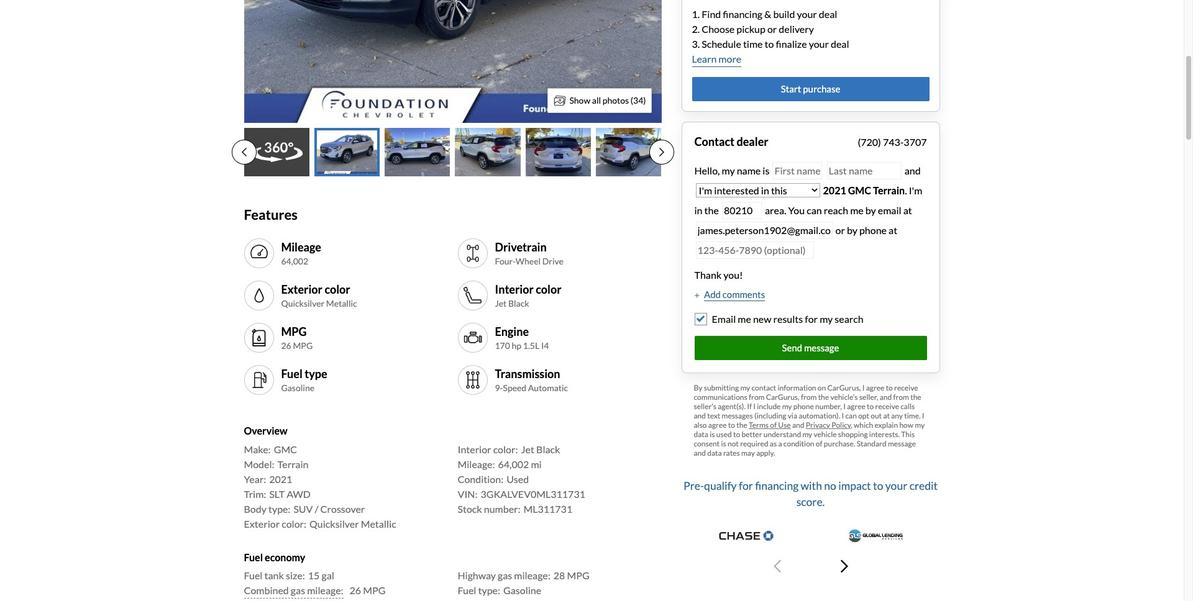 Task type: locate. For each thing, give the bounding box(es) containing it.
and up i'm
[[903, 165, 921, 177]]

0 horizontal spatial gas
[[291, 585, 305, 597]]

color: inside make: gmc model: terrain year: 2021 trim: slt awd body type: suv / crossover exterior color: quicksilver metallic
[[282, 518, 307, 530]]

find financing & build your deal choose pickup or delivery schedule time to finalize your deal learn more
[[692, 8, 850, 65]]

pickup
[[737, 23, 766, 35]]

i'm
[[910, 185, 923, 196]]

terrain inside make: gmc model: terrain year: 2021 trim: slt awd body type: suv / crossover exterior color: quicksilver metallic
[[278, 459, 309, 471]]

by left email
[[866, 204, 877, 216]]

color inside the exterior color quicksilver metallic
[[325, 283, 351, 297]]

add comments button
[[695, 288, 766, 302]]

can left opt
[[846, 412, 857, 421]]

to inside , which explain how my data is used to better understand my vehicle shopping interests. this consent is not required as a condition of purchase. standard message and data rates may apply.
[[734, 430, 741, 440]]

cargurus, right on
[[828, 384, 862, 393]]

and right 'use'
[[793, 421, 805, 430]]

fuel
[[281, 367, 303, 381], [244, 552, 263, 564], [244, 570, 263, 582], [458, 585, 477, 597]]

and inside , which explain how my data is used to better understand my vehicle shopping interests. this consent is not required as a condition of purchase. standard message and data rates may apply.
[[694, 449, 706, 458]]

gasoline
[[281, 383, 315, 394], [504, 585, 542, 597]]

1 vertical spatial quicksilver
[[310, 518, 359, 530]]

wheel
[[516, 256, 541, 267]]

view vehicle photo 4 image
[[455, 128, 521, 177]]

to right used
[[734, 430, 741, 440]]

1 horizontal spatial message
[[889, 440, 917, 449]]

black inside interior color: jet black mileage: 64,002 mi condition: used vin: 3gkalvev0ml311731 stock number: ml311731
[[537, 444, 561, 456]]

1 horizontal spatial 64,002
[[498, 459, 529, 471]]

view vehicle photo 2 image
[[315, 128, 380, 177]]

. i'm in the
[[695, 185, 923, 216]]

receive up calls
[[895, 384, 919, 393]]

if
[[748, 402, 752, 412]]

type: down slt
[[269, 503, 291, 515]]

and down also
[[694, 449, 706, 458]]

1 vertical spatial terrain
[[278, 459, 309, 471]]

agree right also
[[709, 421, 727, 430]]

chevron left image
[[774, 559, 781, 574]]

the up automation).
[[819, 393, 830, 402]]

type: down highway
[[479, 585, 501, 597]]

2 horizontal spatial from
[[894, 393, 910, 402]]

can right you
[[807, 204, 823, 216]]

0 horizontal spatial color
[[325, 283, 351, 297]]

me left new at the bottom right of the page
[[738, 313, 752, 325]]

you!
[[724, 269, 743, 281]]

exterior inside the exterior color quicksilver metallic
[[281, 283, 323, 297]]

interior
[[495, 283, 534, 297], [458, 444, 492, 456]]

1 vertical spatial mileage:
[[307, 585, 344, 597]]

as
[[770, 440, 777, 449]]

quicksilver up mpg 26 mpg
[[281, 299, 325, 309]]

at right out
[[884, 412, 890, 421]]

1 vertical spatial 64,002
[[498, 459, 529, 471]]

schedule
[[702, 38, 742, 50]]

1 vertical spatial me
[[738, 313, 752, 325]]

and right 'seller,'
[[880, 393, 892, 402]]

1 vertical spatial of
[[816, 440, 823, 449]]

me right reach
[[851, 204, 864, 216]]

0 vertical spatial for
[[805, 313, 818, 325]]

tab list
[[232, 128, 674, 177]]

agree up ','
[[848, 402, 866, 412]]

0 horizontal spatial phone
[[794, 402, 814, 412]]

0 horizontal spatial interior
[[458, 444, 492, 456]]

jet inside interior color: jet black mileage: 64,002 mi condition: used vin: 3gkalvev0ml311731 stock number: ml311731
[[521, 444, 535, 456]]

0 horizontal spatial color:
[[282, 518, 307, 530]]

or inside find financing & build your deal choose pickup or delivery schedule time to finalize your deal learn more
[[768, 23, 777, 35]]

1 vertical spatial 2021
[[269, 474, 293, 485]]

which
[[854, 421, 874, 430]]

add
[[705, 289, 721, 300]]

fuel inside fuel tank size: 15 gal combined gas mileage: 26 mpg
[[244, 570, 263, 582]]

financing inside pre-qualify for financing with no impact to your credit score.
[[756, 480, 799, 493]]

Zip code field
[[723, 202, 762, 220]]

0 vertical spatial jet
[[495, 299, 507, 309]]

prev page image
[[242, 148, 247, 158]]

from up the any
[[894, 393, 910, 402]]

or down area. you can reach me by email at
[[836, 224, 846, 236]]

gmc inside make: gmc model: terrain year: 2021 trim: slt awd body type: suv / crossover exterior color: quicksilver metallic
[[274, 444, 297, 456]]

metallic inside make: gmc model: terrain year: 2021 trim: slt awd body type: suv / crossover exterior color: quicksilver metallic
[[361, 518, 397, 530]]

0 vertical spatial 64,002
[[281, 256, 308, 267]]

2021
[[824, 185, 847, 196], [269, 474, 293, 485]]

2 vertical spatial at
[[884, 412, 890, 421]]

0 horizontal spatial 26
[[281, 341, 291, 351]]

policy
[[832, 421, 851, 430]]

black for color:
[[537, 444, 561, 456]]

is right name
[[763, 165, 770, 177]]

mpg
[[281, 325, 307, 339], [293, 341, 313, 351], [567, 570, 590, 582], [363, 585, 386, 597]]

64,002 inside interior color: jet black mileage: 64,002 mi condition: used vin: 3gkalvev0ml311731 stock number: ml311731
[[498, 459, 529, 471]]

phone up "terms of use and privacy policy"
[[794, 402, 814, 412]]

also
[[694, 421, 707, 430]]

0 vertical spatial 26
[[281, 341, 291, 351]]

deal right build
[[819, 8, 838, 20]]

message right send
[[805, 343, 840, 354]]

can inside the by submitting my contact information on cargurus, i agree to receive communications from cargurus, from the vehicle's seller, and from the seller's agent(s). if i include my phone number, i agree to receive calls and text messages (including via automation). i can opt out at any time. i also agree to the
[[846, 412, 857, 421]]

1 horizontal spatial color:
[[494, 444, 518, 456]]

seller,
[[860, 393, 879, 402]]

or down &
[[768, 23, 777, 35]]

from left on
[[802, 393, 817, 402]]

Last name field
[[827, 162, 902, 180]]

your down delivery
[[809, 38, 830, 50]]

at right email
[[904, 204, 913, 216]]

0 vertical spatial gmc
[[849, 185, 872, 196]]

number:
[[484, 503, 521, 515]]

26
[[281, 341, 291, 351], [350, 585, 361, 597]]

contact
[[752, 384, 777, 393]]

0 horizontal spatial terrain
[[278, 459, 309, 471]]

jet up mi on the bottom left of the page
[[521, 444, 535, 456]]

0 vertical spatial type:
[[269, 503, 291, 515]]

at down email
[[889, 224, 898, 236]]

1 horizontal spatial 26
[[350, 585, 361, 597]]

1 horizontal spatial terrain
[[874, 185, 906, 196]]

area.
[[765, 204, 787, 216]]

1 vertical spatial or
[[836, 224, 846, 236]]

jet right "interior color" image
[[495, 299, 507, 309]]

gmc down the overview
[[274, 444, 297, 456]]

1 horizontal spatial exterior
[[281, 283, 323, 297]]

9-
[[495, 383, 503, 394]]

phone inside the by submitting my contact information on cargurus, i agree to receive communications from cargurus, from the vehicle's seller, and from the seller's agent(s). if i include my phone number, i agree to receive calls and text messages (including via automation). i can opt out at any time. i also agree to the
[[794, 402, 814, 412]]

0 vertical spatial message
[[805, 343, 840, 354]]

black inside interior color jet black
[[509, 299, 530, 309]]

opt
[[859, 412, 870, 421]]

0 vertical spatial can
[[807, 204, 823, 216]]

1 vertical spatial exterior
[[244, 518, 280, 530]]

1 vertical spatial deal
[[831, 38, 850, 50]]

receive up explain
[[876, 402, 900, 412]]

your left 'credit'
[[886, 480, 908, 493]]

start
[[781, 83, 802, 95]]

interior inside interior color jet black
[[495, 283, 534, 297]]

make:
[[244, 444, 271, 456]]

a
[[779, 440, 783, 449]]

for right qualify
[[739, 480, 754, 493]]

1 horizontal spatial type:
[[479, 585, 501, 597]]

26 inside mpg 26 mpg
[[281, 341, 291, 351]]

color: down 'suv'
[[282, 518, 307, 530]]

0 horizontal spatial gasoline
[[281, 383, 315, 394]]

2021 inside make: gmc model: terrain year: 2021 trim: slt awd body type: suv / crossover exterior color: quicksilver metallic
[[269, 474, 293, 485]]

64,002 inside mileage 64,002
[[281, 256, 308, 267]]

dealer
[[737, 135, 769, 149]]

0 horizontal spatial mileage:
[[307, 585, 344, 597]]

/
[[315, 503, 319, 515]]

(720)
[[858, 136, 882, 148]]

1 vertical spatial financing
[[756, 480, 799, 493]]

0 vertical spatial exterior
[[281, 283, 323, 297]]

data left rates
[[708, 449, 722, 458]]

0 horizontal spatial exterior
[[244, 518, 280, 530]]

1 vertical spatial message
[[889, 440, 917, 449]]

any
[[892, 412, 904, 421]]

color for interior color
[[536, 283, 562, 297]]

agent(s).
[[718, 402, 746, 412]]

receive
[[895, 384, 919, 393], [876, 402, 900, 412]]

me
[[851, 204, 864, 216], [738, 313, 752, 325]]

black up the engine
[[509, 299, 530, 309]]

1 vertical spatial gmc
[[274, 444, 297, 456]]

transmission
[[495, 367, 561, 381]]

1 horizontal spatial gmc
[[849, 185, 872, 196]]

drivetrain image
[[463, 244, 483, 264]]

1 vertical spatial metallic
[[361, 518, 397, 530]]

transmission image
[[463, 371, 483, 391]]

send message
[[783, 343, 840, 354]]

quicksilver inside make: gmc model: terrain year: 2021 trim: slt awd body type: suv / crossover exterior color: quicksilver metallic
[[310, 518, 359, 530]]

26 inside fuel tank size: 15 gal combined gas mileage: 26 mpg
[[350, 585, 361, 597]]

agree up out
[[867, 384, 885, 393]]

at inside the by submitting my contact information on cargurus, i agree to receive communications from cargurus, from the vehicle's seller, and from the seller's agent(s). if i include my phone number, i agree to receive calls and text messages (including via automation). i can opt out at any time. i also agree to the
[[884, 412, 890, 421]]

0 horizontal spatial agree
[[709, 421, 727, 430]]

my left vehicle
[[803, 430, 813, 440]]

terrain up email
[[874, 185, 906, 196]]

mileage: inside highway gas mileage: 28 mpg fuel type: gasoline
[[514, 570, 551, 582]]

fuel inside fuel type gasoline
[[281, 367, 303, 381]]

1 horizontal spatial jet
[[521, 444, 535, 456]]

by
[[694, 384, 703, 393]]

from up (including
[[749, 393, 765, 402]]

my right how
[[916, 421, 925, 430]]

your up delivery
[[798, 8, 818, 20]]

for inside pre-qualify for financing with no impact to your credit score.
[[739, 480, 754, 493]]

quicksilver down crossover
[[310, 518, 359, 530]]

i left ','
[[842, 412, 845, 421]]

deal right finalize
[[831, 38, 850, 50]]

apply.
[[757, 449, 776, 458]]

0 vertical spatial or
[[768, 23, 777, 35]]

by submitting my contact information on cargurus, i agree to receive communications from cargurus, from the vehicle's seller, and from the seller's agent(s). if i include my phone number, i agree to receive calls and text messages (including via automation). i can opt out at any time. i also agree to the
[[694, 384, 925, 430]]

fuel type gasoline
[[281, 367, 328, 394]]

First name field
[[773, 162, 823, 180]]

exterior down mileage 64,002
[[281, 283, 323, 297]]

email
[[712, 313, 736, 325]]

1 vertical spatial phone
[[794, 402, 814, 412]]

learn more link
[[692, 52, 742, 67]]

terrain
[[874, 185, 906, 196], [278, 459, 309, 471]]

submitting
[[704, 384, 739, 393]]

model:
[[244, 459, 275, 471]]

1 vertical spatial receive
[[876, 402, 900, 412]]

financing left with
[[756, 480, 799, 493]]

color: up used
[[494, 444, 518, 456]]

0 horizontal spatial by
[[848, 224, 858, 236]]

to right impact
[[874, 480, 884, 493]]

1 horizontal spatial mileage:
[[514, 570, 551, 582]]

i right vehicle's
[[863, 384, 865, 393]]

of down privacy
[[816, 440, 823, 449]]

interior color: jet black mileage: 64,002 mi condition: used vin: 3gkalvev0ml311731 stock number: ml311731
[[458, 444, 586, 515]]

fuel for tank
[[244, 570, 263, 582]]

message down how
[[889, 440, 917, 449]]

show
[[570, 95, 591, 106]]

1 horizontal spatial agree
[[848, 402, 866, 412]]

0 vertical spatial black
[[509, 299, 530, 309]]

from
[[749, 393, 765, 402], [802, 393, 817, 402], [894, 393, 910, 402]]

color: inside interior color: jet black mileage: 64,002 mi condition: used vin: 3gkalvev0ml311731 stock number: ml311731
[[494, 444, 518, 456]]

2 color from the left
[[536, 283, 562, 297]]

2 horizontal spatial agree
[[867, 384, 885, 393]]

0 horizontal spatial from
[[749, 393, 765, 402]]

,
[[851, 421, 853, 430]]

interior down four- on the left top of page
[[495, 283, 534, 297]]

1 vertical spatial interior
[[458, 444, 492, 456]]

show all photos (34)
[[570, 95, 646, 106]]

1 horizontal spatial color
[[536, 283, 562, 297]]

2 vertical spatial agree
[[709, 421, 727, 430]]

for right results
[[805, 313, 818, 325]]

0 vertical spatial receive
[[895, 384, 919, 393]]

0 horizontal spatial 2021
[[269, 474, 293, 485]]

1 horizontal spatial or
[[836, 224, 846, 236]]

0 horizontal spatial gmc
[[274, 444, 297, 456]]

engine image
[[463, 329, 483, 349]]

four-
[[495, 256, 516, 267]]

understand
[[764, 430, 802, 440]]

drivetrain
[[495, 241, 547, 254]]

hello,
[[695, 165, 720, 177]]

ml311731
[[524, 503, 573, 515]]

gas
[[498, 570, 513, 582], [291, 585, 305, 597]]

64,002 up used
[[498, 459, 529, 471]]

view vehicle photo 3 image
[[385, 128, 451, 177]]

is left not
[[722, 440, 727, 449]]

by down area. you can reach me by email at
[[848, 224, 858, 236]]

message inside button
[[805, 343, 840, 354]]

exterior
[[281, 283, 323, 297], [244, 518, 280, 530]]

jet for color:
[[521, 444, 535, 456]]

fuel down highway
[[458, 585, 477, 597]]

color inside interior color jet black
[[536, 283, 562, 297]]

crossover
[[321, 503, 365, 515]]

highway gas mileage: 28 mpg fuel type: gasoline
[[458, 570, 590, 597]]

black up mi on the bottom left of the page
[[537, 444, 561, 456]]

1 horizontal spatial from
[[802, 393, 817, 402]]

data down text
[[694, 430, 709, 440]]

to down agent(s).
[[729, 421, 736, 430]]

to inside find financing & build your deal choose pickup or delivery schedule time to finalize your deal learn more
[[765, 38, 774, 50]]

1 horizontal spatial phone
[[860, 224, 887, 236]]

purchase.
[[824, 440, 856, 449]]

1 horizontal spatial by
[[866, 204, 877, 216]]

all
[[592, 95, 601, 106]]

condition:
[[458, 474, 504, 485]]

0 vertical spatial data
[[694, 430, 709, 440]]

to inside pre-qualify for financing with no impact to your credit score.
[[874, 480, 884, 493]]

1 color from the left
[[325, 283, 351, 297]]

1 vertical spatial gasoline
[[504, 585, 542, 597]]

jet
[[495, 299, 507, 309], [521, 444, 535, 456]]

fuel left type
[[281, 367, 303, 381]]

i4
[[542, 341, 549, 351]]

Phone (optional) telephone field
[[696, 242, 814, 259]]

impact
[[839, 480, 872, 493]]

pre-qualify for financing with no impact to your credit score. button
[[682, 473, 941, 586]]

start purchase button
[[692, 77, 930, 101]]

0 horizontal spatial can
[[807, 204, 823, 216]]

1 vertical spatial for
[[739, 480, 754, 493]]

mileage: down 'gal'
[[307, 585, 344, 597]]

gasoline inside highway gas mileage: 28 mpg fuel type: gasoline
[[504, 585, 542, 597]]

0 horizontal spatial or
[[768, 23, 777, 35]]

1 horizontal spatial can
[[846, 412, 857, 421]]

mileage: left 28
[[514, 570, 551, 582]]

type: inside make: gmc model: terrain year: 2021 trim: slt awd body type: suv / crossover exterior color: quicksilver metallic
[[269, 503, 291, 515]]

0 vertical spatial quicksilver
[[281, 299, 325, 309]]

fuel left economy
[[244, 552, 263, 564]]

comments
[[723, 289, 766, 300]]

can
[[807, 204, 823, 216], [846, 412, 857, 421]]

interior inside interior color: jet black mileage: 64,002 mi condition: used vin: 3gkalvev0ml311731 stock number: ml311731
[[458, 444, 492, 456]]

is left used
[[710, 430, 715, 440]]

my right include
[[783, 402, 793, 412]]

2021 up reach
[[824, 185, 847, 196]]

gmc down "last name" field
[[849, 185, 872, 196]]

0 vertical spatial interior
[[495, 283, 534, 297]]

170
[[495, 341, 510, 351]]

vehicle
[[814, 430, 837, 440]]

shopping
[[839, 430, 868, 440]]

1 vertical spatial 26
[[350, 585, 361, 597]]

fuel for economy
[[244, 552, 263, 564]]

1 horizontal spatial of
[[816, 440, 823, 449]]

jet for color
[[495, 299, 507, 309]]

0 horizontal spatial 64,002
[[281, 256, 308, 267]]

2021 up slt
[[269, 474, 293, 485]]

1 horizontal spatial interior
[[495, 283, 534, 297]]

the left terms
[[737, 421, 748, 430]]

terrain up awd
[[278, 459, 309, 471]]

64,002 down mileage
[[281, 256, 308, 267]]

gas right highway
[[498, 570, 513, 582]]

jet inside interior color jet black
[[495, 299, 507, 309]]

1 vertical spatial color:
[[282, 518, 307, 530]]

cargurus, up via
[[767, 393, 800, 402]]

0 horizontal spatial metallic
[[326, 299, 357, 309]]

my left contact
[[741, 384, 751, 393]]

0 vertical spatial gas
[[498, 570, 513, 582]]

fuel inside highway gas mileage: 28 mpg fuel type: gasoline
[[458, 585, 477, 597]]

exterior down body
[[244, 518, 280, 530]]

0 horizontal spatial black
[[509, 299, 530, 309]]

0 vertical spatial gasoline
[[281, 383, 315, 394]]

financing up pickup
[[723, 8, 763, 20]]

phone down email
[[860, 224, 887, 236]]

gas down size:
[[291, 585, 305, 597]]

of
[[771, 421, 777, 430], [816, 440, 823, 449]]

1 vertical spatial jet
[[521, 444, 535, 456]]

0 vertical spatial metallic
[[326, 299, 357, 309]]

of left 'use'
[[771, 421, 777, 430]]

fuel up combined
[[244, 570, 263, 582]]

to right time
[[765, 38, 774, 50]]

area. you can reach me by email at
[[764, 204, 913, 216]]

gmc
[[849, 185, 872, 196], [274, 444, 297, 456]]

0 horizontal spatial for
[[739, 480, 754, 493]]

1 vertical spatial gas
[[291, 585, 305, 597]]

1 horizontal spatial metallic
[[361, 518, 397, 530]]

this
[[902, 430, 916, 440]]

1 horizontal spatial black
[[537, 444, 561, 456]]

of inside , which explain how my data is used to better understand my vehicle shopping interests. this consent is not required as a condition of purchase. standard message and data rates may apply.
[[816, 440, 823, 449]]

interior up mileage:
[[458, 444, 492, 456]]

the right the in
[[705, 204, 719, 216]]

fuel for type
[[281, 367, 303, 381]]



Task type: describe. For each thing, give the bounding box(es) containing it.
(720) 743-3707
[[858, 136, 927, 148]]

gas inside highway gas mileage: 28 mpg fuel type: gasoline
[[498, 570, 513, 582]]

1 vertical spatial at
[[889, 224, 898, 236]]

start purchase
[[781, 83, 841, 95]]

number,
[[816, 402, 843, 412]]

highway
[[458, 570, 496, 582]]

or by phone at
[[836, 224, 898, 236]]

0 vertical spatial 2021
[[824, 185, 847, 196]]

0 vertical spatial at
[[904, 204, 913, 216]]

0 horizontal spatial is
[[710, 430, 715, 440]]

gal
[[322, 570, 334, 582]]

interior color image
[[463, 286, 483, 306]]

color for exterior color
[[325, 283, 351, 297]]

my left name
[[722, 165, 735, 177]]

suv
[[294, 503, 313, 515]]

to up which
[[868, 402, 874, 412]]

stock
[[458, 503, 482, 515]]

exterior inside make: gmc model: terrain year: 2021 trim: slt awd body type: suv / crossover exterior color: quicksilver metallic
[[244, 518, 280, 530]]

mpg 26 mpg
[[281, 325, 313, 351]]

show all photos (34) link
[[548, 88, 652, 113]]

consent
[[694, 440, 720, 449]]

0 horizontal spatial of
[[771, 421, 777, 430]]

quicksilver inside the exterior color quicksilver metallic
[[281, 299, 325, 309]]

i right time.
[[923, 412, 925, 421]]

interior color jet black
[[495, 283, 562, 309]]

time
[[744, 38, 763, 50]]

1 from from the left
[[749, 393, 765, 402]]

2 horizontal spatial is
[[763, 165, 770, 177]]

black for color
[[509, 299, 530, 309]]

privacy policy link
[[806, 421, 851, 430]]

results
[[774, 313, 804, 325]]

mpg image
[[249, 329, 269, 349]]

exterior color image
[[249, 286, 269, 306]]

vehicle's
[[831, 393, 859, 402]]

send message button
[[695, 337, 927, 361]]

the up time.
[[911, 393, 922, 402]]

0 horizontal spatial cargurus,
[[767, 393, 800, 402]]

economy
[[265, 552, 306, 564]]

vehicle full photo image
[[244, 0, 662, 123]]

1 horizontal spatial is
[[722, 440, 727, 449]]

gasoline inside fuel type gasoline
[[281, 383, 315, 394]]

may
[[742, 449, 755, 458]]

vin:
[[458, 489, 478, 500]]

trim:
[[244, 489, 266, 500]]

plus image
[[695, 293, 700, 299]]

Email address email field
[[696, 222, 833, 240]]

1 vertical spatial your
[[809, 38, 830, 50]]

mpg inside highway gas mileage: 28 mpg fuel type: gasoline
[[567, 570, 590, 582]]

build
[[774, 8, 796, 20]]

mileage
[[281, 241, 321, 254]]

interior for color:
[[458, 444, 492, 456]]

15
[[308, 570, 320, 582]]

interests.
[[870, 430, 900, 440]]

0 vertical spatial deal
[[819, 8, 838, 20]]

credit
[[910, 480, 938, 493]]

3707
[[904, 136, 927, 148]]

hp
[[512, 341, 522, 351]]

0 vertical spatial agree
[[867, 384, 885, 393]]

pre-
[[684, 480, 705, 493]]

not
[[728, 440, 739, 449]]

qualify
[[705, 480, 737, 493]]

features
[[244, 207, 298, 224]]

i right if
[[754, 402, 756, 412]]

you
[[789, 204, 805, 216]]

thank you!
[[695, 269, 743, 281]]

and left text
[[694, 412, 706, 421]]

gas inside fuel tank size: 15 gal combined gas mileage: 26 mpg
[[291, 585, 305, 597]]

gmc for model:
[[274, 444, 297, 456]]

2 from from the left
[[802, 393, 817, 402]]

mpg inside fuel tank size: 15 gal combined gas mileage: 26 mpg
[[363, 585, 386, 597]]

1 horizontal spatial cargurus,
[[828, 384, 862, 393]]

explain
[[875, 421, 899, 430]]

type: inside highway gas mileage: 28 mpg fuel type: gasoline
[[479, 585, 501, 597]]

0 vertical spatial your
[[798, 8, 818, 20]]

28
[[554, 570, 565, 582]]

standard
[[857, 440, 887, 449]]

more
[[719, 53, 742, 65]]

1 vertical spatial data
[[708, 449, 722, 458]]

1 horizontal spatial for
[[805, 313, 818, 325]]

mileage: inside fuel tank size: 15 gal combined gas mileage: 26 mpg
[[307, 585, 344, 597]]

the inside . i'm in the
[[705, 204, 719, 216]]

my left search
[[820, 313, 833, 325]]

automatic
[[528, 383, 568, 394]]

financing inside find financing & build your deal choose pickup or delivery schedule time to finalize your deal learn more
[[723, 8, 763, 20]]

0 vertical spatial me
[[851, 204, 864, 216]]

1 vertical spatial by
[[848, 224, 858, 236]]

communications
[[694, 393, 748, 402]]

calls
[[901, 402, 916, 412]]

exterior color quicksilver metallic
[[281, 283, 357, 309]]

1 vertical spatial agree
[[848, 402, 866, 412]]

metallic inside the exterior color quicksilver metallic
[[326, 299, 357, 309]]

view vehicle photo 6 image
[[596, 128, 662, 177]]

choose
[[702, 23, 735, 35]]

terms of use and privacy policy
[[749, 421, 851, 430]]

i right the 'number,'
[[844, 402, 846, 412]]

terms
[[749, 421, 769, 430]]

on
[[818, 384, 827, 393]]

gmc for terrain
[[849, 185, 872, 196]]

email
[[879, 204, 902, 216]]

text
[[708, 412, 721, 421]]

engine 170 hp 1.5l i4
[[495, 325, 549, 351]]

search
[[835, 313, 864, 325]]

0 vertical spatial phone
[[860, 224, 887, 236]]

thank
[[695, 269, 722, 281]]

view vehicle photo 1 image
[[244, 128, 310, 177]]

photos
[[603, 95, 629, 106]]

0 horizontal spatial me
[[738, 313, 752, 325]]

mileage 64,002
[[281, 241, 321, 267]]

score.
[[797, 496, 825, 509]]

(34)
[[631, 95, 646, 106]]

mileage:
[[458, 459, 495, 471]]

0 vertical spatial terrain
[[874, 185, 906, 196]]

automation).
[[799, 412, 841, 421]]

mi
[[531, 459, 542, 471]]

message inside , which explain how my data is used to better understand my vehicle shopping interests. this consent is not required as a condition of purchase. standard message and data rates may apply.
[[889, 440, 917, 449]]

drive
[[543, 256, 564, 267]]

condition
[[784, 440, 815, 449]]

fuel type image
[[249, 371, 269, 391]]

3gkalvev0ml311731
[[481, 489, 586, 500]]

include
[[758, 402, 781, 412]]

3 from from the left
[[894, 393, 910, 402]]

fuel economy
[[244, 552, 306, 564]]

add comments
[[705, 289, 766, 300]]

year:
[[244, 474, 266, 485]]

fuel tank size: 15 gal combined gas mileage: 26 mpg
[[244, 570, 386, 597]]

chevron right image
[[841, 559, 849, 574]]

size:
[[286, 570, 305, 582]]

mileage image
[[249, 244, 269, 264]]

view vehicle photo 5 image
[[526, 128, 591, 177]]

find
[[702, 8, 722, 20]]

learn
[[692, 53, 717, 65]]

email me new results for my search
[[712, 313, 864, 325]]

time.
[[905, 412, 921, 421]]

interior for color
[[495, 283, 534, 297]]

your inside pre-qualify for financing with no impact to your credit score.
[[886, 480, 908, 493]]

send
[[783, 343, 803, 354]]

to right 'seller,'
[[887, 384, 893, 393]]

next page image
[[659, 148, 664, 158]]

make: gmc model: terrain year: 2021 trim: slt awd body type: suv / crossover exterior color: quicksilver metallic
[[244, 444, 397, 530]]



Task type: vqa. For each thing, say whether or not it's contained in the screenshot.
reviews)
no



